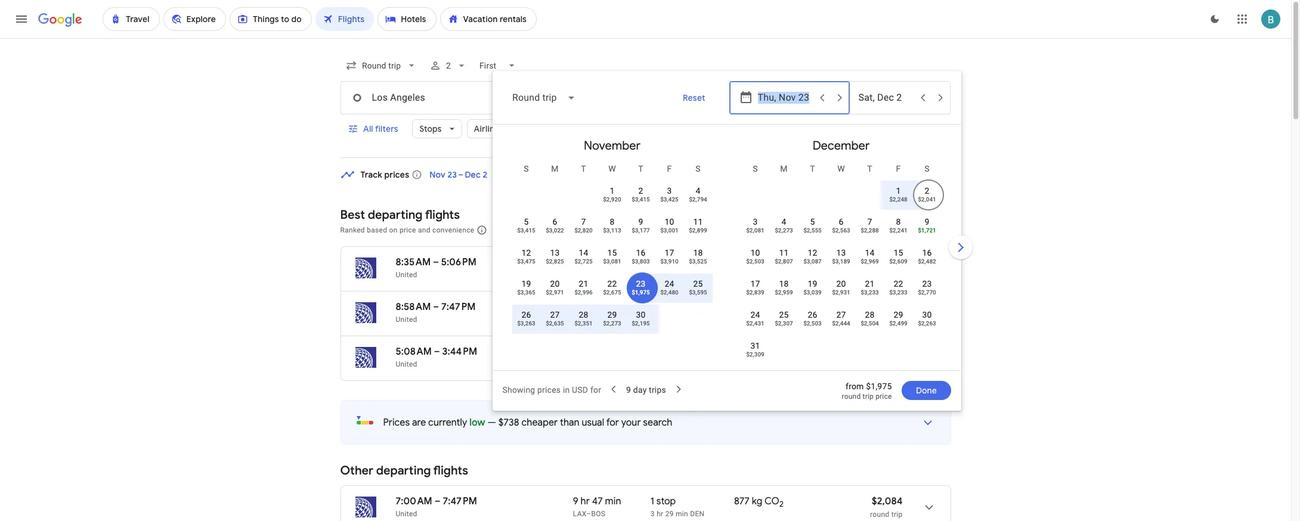 Task type: vqa. For each thing, say whether or not it's contained in the screenshot.


Task type: describe. For each thing, give the bounding box(es) containing it.
bag fees button
[[732, 226, 760, 235]]

, 2309 us dollars element
[[747, 351, 765, 358]]

15 for 15 $2,609
[[894, 248, 904, 258]]

tue, dec 5 element
[[811, 216, 815, 228]]

lax for 5
[[573, 271, 587, 279]]

co inside kg co 2
[[765, 301, 780, 313]]

, 2675 us dollars element
[[603, 289, 622, 296]]

emissions
[[696, 124, 735, 134]]

usd
[[572, 385, 589, 395]]

$2,041
[[919, 196, 937, 203]]

nonstop flight. element
[[651, 257, 688, 270]]

stops button
[[412, 115, 462, 143]]

sun, dec 31 element
[[751, 340, 761, 352]]

wed, dec 6 element
[[839, 216, 844, 228]]

prices for showing
[[538, 385, 561, 395]]

united for 7:00 am
[[396, 510, 418, 519]]

Return text field
[[859, 82, 914, 114]]

– inside 7:00 am – 7:47 pm united
[[435, 496, 441, 508]]

next image
[[947, 233, 975, 262]]

12 $3,087
[[804, 248, 822, 265]]

, 3087 us dollars element
[[804, 258, 822, 265]]

, 2351 us dollars element
[[575, 320, 593, 327]]

24 $2,431
[[747, 310, 765, 327]]

, 2503 us dollars element for 26
[[804, 320, 822, 327]]

fri, dec 8 element
[[897, 216, 901, 228]]

, 2996 us dollars element
[[575, 289, 593, 296]]

21 for 21 $2,996
[[579, 279, 589, 289]]

date grid
[[811, 173, 848, 184]]

7:47 pm for 7:00 am
[[443, 496, 477, 508]]

hr for 5 hr 31 min
[[581, 257, 590, 269]]

, 2444 us dollars element
[[833, 320, 851, 327]]

prices for track
[[385, 169, 410, 180]]

20 for 20 $2,971
[[550, 279, 560, 289]]

0 horizontal spatial price
[[400, 226, 416, 235]]

1 for 1 stop 3 hr 29 min den
[[651, 496, 655, 508]]

fri, nov 3 element
[[667, 185, 672, 197]]

13 $2,825
[[546, 248, 564, 265]]

cheaper
[[522, 417, 558, 429]]

$3,087
[[804, 258, 822, 265]]

8 $3,113
[[603, 217, 622, 234]]

– inside 5 hr 31 min lax –
[[587, 271, 592, 279]]

12 for 12 $3,087
[[808, 248, 818, 258]]

layover (1 of 1) is a 1 hr 27 min layover at denver international airport in denver. element
[[651, 315, 729, 325]]

2084 US dollars text field
[[872, 301, 903, 313]]

nov
[[430, 169, 446, 180]]

, 2725 us dollars element
[[575, 258, 593, 265]]

$3,475
[[517, 258, 536, 265]]

25 for 25 $3,595
[[694, 279, 703, 289]]

, 3039 us dollars element
[[804, 289, 822, 296]]

reset
[[683, 92, 706, 103]]

nov 23 – dec 2
[[430, 169, 488, 180]]

, 3177 us dollars element
[[632, 227, 650, 234]]

9 for day
[[627, 385, 631, 395]]

, 3415 us dollars element for 2
[[632, 196, 650, 203]]

$2,273 for 29
[[603, 320, 622, 327]]

mon, dec 18 element
[[780, 278, 789, 290]]

2 fees from the left
[[746, 226, 760, 235]]

mon, nov 13 element
[[550, 247, 560, 259]]

row containing 10
[[741, 242, 942, 276]]

price for price graph
[[894, 173, 914, 184]]

20 for 20 $2,931
[[837, 279, 847, 289]]

all
[[363, 124, 373, 134]]

29 $2,273
[[603, 310, 622, 327]]

1 for 1 $2,248
[[897, 186, 901, 196]]

bag
[[732, 226, 744, 235]]

15 $2,609
[[890, 248, 908, 265]]

more details image
[[914, 409, 943, 437]]

7 for hr
[[573, 301, 578, 313]]

, 2931 us dollars element
[[833, 289, 851, 296]]

7 for $2,820
[[582, 217, 586, 227]]

4 for 4 $2,794
[[696, 186, 701, 196]]

$3,415 for 2
[[632, 196, 650, 203]]

kg inside kg co 2
[[752, 301, 763, 313]]

, 1721 us dollars element
[[919, 227, 937, 234]]

optional
[[658, 226, 687, 235]]

23 $2,770
[[919, 279, 937, 296]]

$2,288
[[861, 227, 879, 234]]

best departing flights
[[340, 208, 460, 223]]

, 3525 us dollars element
[[689, 258, 708, 265]]

thu, dec 14 element
[[866, 247, 875, 259]]

24 $2,480
[[661, 279, 679, 296]]

10 for 10 $3,001
[[665, 217, 675, 227]]

$3,113
[[603, 227, 622, 234]]

– inside 8:58 am – 7:47 pm united
[[433, 301, 439, 313]]

prices for prices are currently low — $738 cheaper than usual for your search
[[383, 417, 410, 429]]

tue, nov 21 element
[[579, 278, 589, 290]]

, 2273 us dollars element for 29
[[603, 320, 622, 327]]

$3,233 for 21
[[861, 289, 879, 296]]

co for 1,180 kg co 2
[[770, 257, 785, 269]]

thu, nov 2 element
[[639, 185, 644, 197]]

sun, dec 3 element
[[753, 216, 758, 228]]

, 2839 us dollars element
[[747, 289, 765, 296]]

Return text field
[[859, 82, 914, 114]]

kg for 877
[[752, 496, 763, 508]]

fri, nov 24 element
[[665, 278, 675, 290]]

– inside 7 hr 49 min lax – bos
[[587, 316, 592, 324]]

2 t from the left
[[639, 164, 644, 174]]

$2,084 round trip for 877
[[871, 496, 903, 519]]

1 $2,248
[[890, 186, 908, 203]]

sort
[[902, 224, 918, 235]]

28 $2,351
[[575, 310, 593, 327]]

19 $3,365
[[517, 279, 536, 296]]

other departing flights
[[340, 464, 468, 479]]

$2,839
[[747, 289, 765, 296]]

—
[[488, 417, 496, 429]]

Arrival time: 7:47 PM. text field
[[442, 301, 476, 313]]

, 2969 us dollars element
[[861, 258, 879, 265]]

$2,482
[[919, 258, 937, 265]]

11 for 11 $2,899
[[694, 217, 703, 227]]

1 stop flight. element for 9 hr 47 min
[[651, 496, 676, 510]]

trip inside from $1,975 round trip price
[[863, 393, 874, 401]]

3 t from the left
[[811, 164, 816, 174]]

11 for 11 $2,807
[[780, 248, 789, 258]]

, 2248 us dollars element
[[890, 196, 908, 203]]

$3,177
[[632, 227, 650, 234]]

, 2820 us dollars element
[[575, 227, 593, 234]]

805 kg co
[[735, 346, 781, 358]]

22 $3,233
[[890, 279, 908, 296]]

17 for 17 $3,910
[[665, 248, 675, 258]]

7 hr 49 min lax – bos
[[573, 301, 622, 324]]

9 for $3,177
[[639, 217, 644, 227]]

hr for 7 hr 49 min
[[581, 301, 590, 313]]

Arrival time: 7:47 PM. text field
[[443, 496, 477, 508]]

13 $3,189
[[833, 248, 851, 265]]

thu, dec 7 element
[[868, 216, 873, 228]]

graph
[[916, 173, 940, 184]]

, 3263 us dollars element
[[517, 320, 536, 327]]

fri, dec 22 element
[[894, 278, 904, 290]]

$2,504
[[861, 320, 879, 327]]

sat, dec 30 element
[[923, 309, 932, 321]]

mon, dec 11 element
[[780, 247, 789, 259]]

times
[[640, 124, 664, 134]]

, 3113 us dollars element
[[603, 227, 622, 234]]

9 day trips
[[627, 385, 667, 395]]

, 2609 us dollars element
[[890, 258, 908, 265]]

6 for 6 $2,563
[[839, 217, 844, 227]]

23 – dec
[[448, 169, 481, 180]]

27 for 27 $2,444
[[837, 310, 847, 320]]

, 2480 us dollars element
[[661, 289, 679, 296]]

2 inside 'find the best price' region
[[483, 169, 488, 180]]

17 $2,839
[[747, 279, 765, 296]]

$2,899
[[689, 227, 708, 234]]

leaves los angeles international airport at 5:08 am on thursday, november 23 and arrives at boston logan international airport at 3:44 pm on thursday, november 23. element
[[396, 346, 477, 358]]

18 $2,959
[[775, 279, 794, 296]]

1 right "30 $2,195"
[[651, 316, 655, 324]]

leaves los angeles international airport at 8:35 am on thursday, november 23 and arrives at boston logan international airport at 5:06 pm on thursday, november 23. element
[[396, 257, 477, 269]]

main content containing best departing flights
[[340, 159, 952, 522]]

14 for 14 $2,725
[[579, 248, 589, 258]]

for inside search box
[[591, 385, 602, 395]]

$2,503 for 26
[[804, 320, 822, 327]]

$3,263
[[517, 320, 536, 327]]

2 inside popup button
[[446, 61, 451, 70]]

, 3365 us dollars element
[[517, 289, 536, 296]]

min inside "1 stop 1 hr 27 min"
[[676, 316, 689, 324]]

thu, dec 21 element
[[866, 278, 875, 290]]

from $1,975 round trip price
[[842, 382, 892, 401]]

3 s from the left
[[753, 164, 758, 174]]

5:08 am – 3:44 pm united
[[396, 346, 477, 369]]

, 2499 us dollars element
[[890, 320, 908, 327]]

$3,910
[[661, 258, 679, 265]]

13 for 13 $3,189
[[837, 248, 847, 258]]

fri, dec 1 element
[[897, 185, 901, 197]]

6 $2,563
[[833, 217, 851, 234]]

nonstop
[[651, 257, 688, 269]]

2 inside 1,180 kg co 2
[[785, 260, 790, 270]]

, 3910 us dollars element
[[661, 258, 679, 265]]

tue, nov 14 element
[[579, 247, 589, 259]]

10 for 10 $2,503
[[751, 248, 761, 258]]

25 $3,595
[[689, 279, 708, 296]]

2 $3,415
[[632, 186, 650, 203]]

$3,189
[[833, 258, 851, 265]]

47
[[592, 496, 603, 508]]

find the best price region
[[340, 159, 952, 199]]

– inside "9 hr 47 min lax – bos"
[[587, 510, 592, 519]]

hr inside "1 stop 3 hr 29 min den"
[[657, 510, 664, 519]]

8:35 am – 5:06 pm united
[[396, 257, 477, 279]]

round for 1,180
[[871, 272, 890, 280]]

tue, dec 26 element
[[808, 309, 818, 321]]

9 for $1,721
[[925, 217, 930, 227]]

adults.
[[634, 226, 657, 235]]

ranked based on price and convenience
[[340, 226, 475, 235]]

6 $3,022
[[546, 217, 564, 234]]

, 2920 us dollars element
[[603, 196, 622, 203]]

8 for 8 $3,113
[[610, 217, 615, 227]]

1 and from the left
[[418, 226, 431, 235]]

from
[[846, 382, 864, 391]]

sun, nov 19 element
[[522, 278, 531, 290]]

1 stop 1 hr 27 min
[[651, 301, 689, 324]]

sun, dec 17 element
[[751, 278, 761, 290]]

sun, dec 24 element
[[751, 309, 761, 321]]

emissions button
[[689, 119, 755, 138]]

$3,365
[[517, 289, 536, 296]]

16 for 16 $3,803
[[636, 248, 646, 258]]

connecting airports button
[[760, 119, 868, 138]]

filters
[[375, 124, 398, 134]]

7 for $2,288
[[868, 217, 873, 227]]

thu, nov 23, departure date. element
[[636, 278, 646, 290]]

3 $2,081
[[747, 217, 765, 234]]

1975 US dollars text field
[[875, 257, 903, 269]]

31 inside 31 $2,309
[[751, 341, 761, 351]]

9 $1,721
[[919, 217, 937, 234]]

departing for other
[[376, 464, 431, 479]]

kg co 2
[[750, 301, 784, 315]]

on
[[389, 226, 398, 235]]

bos for 49
[[592, 316, 606, 324]]

7:00 am – 7:47 pm united
[[396, 496, 477, 519]]

thu, dec 28 element
[[866, 309, 875, 321]]

grid
[[832, 173, 848, 184]]

7:47 pm for 8:58 am
[[442, 301, 476, 313]]

22 for 22 $2,675
[[608, 279, 617, 289]]

done
[[916, 386, 937, 396]]

m for december
[[781, 164, 788, 174]]

– inside 8:35 am – 5:06 pm united
[[433, 257, 439, 269]]

, 2971 us dollars element
[[546, 289, 564, 296]]

row containing 3
[[741, 211, 942, 245]]

passenger
[[800, 226, 835, 235]]

sun, nov 26 element
[[522, 309, 531, 321]]

sat, nov 4 element
[[696, 185, 701, 197]]

track prices
[[361, 169, 410, 180]]

9 $3,177
[[632, 217, 650, 234]]

prices for prices include required taxes + fees for 2 adults. optional charges and bag fees may apply. passenger assistance
[[495, 226, 516, 235]]

$3,803
[[632, 258, 650, 265]]

$3,233 for 22
[[890, 289, 908, 296]]

flights for other departing flights
[[434, 464, 468, 479]]

3 for 3 $2,081
[[753, 217, 758, 227]]

fri, dec 15 element
[[894, 247, 904, 259]]

trip for 1,180
[[892, 272, 903, 280]]

row containing 26
[[512, 304, 656, 338]]

$1,975 inside "$1,975 round trip"
[[875, 257, 903, 269]]

$2,794
[[689, 196, 708, 203]]

2 inside kg co 2
[[780, 305, 784, 315]]

$2,273 for 4
[[775, 227, 794, 234]]

tue, nov 28 element
[[579, 309, 589, 321]]

$2,084 for 877
[[872, 496, 903, 508]]

$2,480
[[661, 289, 679, 296]]

, 2563 us dollars element
[[833, 227, 851, 234]]

total duration 5 hr 31 min. element
[[573, 257, 651, 270]]

hr inside "1 stop 1 hr 27 min"
[[657, 316, 664, 324]]

lax for 9
[[573, 510, 587, 519]]

Departure text field
[[758, 82, 813, 114]]

sat, dec 9 element
[[925, 216, 930, 228]]

, 2770 us dollars element
[[919, 289, 937, 296]]

49
[[592, 301, 603, 313]]

$3,039
[[804, 289, 822, 296]]

hr for 9 hr 47 min
[[581, 496, 590, 508]]

$2,084 for kg co
[[872, 301, 903, 313]]

airlines button
[[467, 115, 524, 143]]

2 inside 877 kg co 2
[[780, 500, 784, 510]]

$2,555
[[804, 227, 822, 234]]

, 2195 us dollars element
[[632, 320, 650, 327]]

$2,444
[[833, 320, 851, 327]]



Task type: locate. For each thing, give the bounding box(es) containing it.
2 22 from the left
[[894, 279, 904, 289]]

united for 8:35 am
[[396, 271, 418, 279]]

4 $2,273
[[775, 217, 794, 234]]

s up sat, nov 4 element
[[696, 164, 701, 174]]

27 inside "27 $2,635"
[[550, 310, 560, 320]]

1 inside 1 $2,248
[[897, 186, 901, 196]]

2 $2,084 round trip from the top
[[871, 496, 903, 519]]

19 $3,039
[[804, 279, 822, 296]]

stop for 9 hr 47 min
[[657, 496, 676, 508]]

16 up , 3803 us dollars element
[[636, 248, 646, 258]]

thu, nov 9 element
[[639, 216, 644, 228]]

1 stop from the top
[[657, 301, 676, 313]]

fri, nov 10 element
[[665, 216, 675, 228]]

30 up , 2195 us dollars element
[[636, 310, 646, 320]]

4 right may
[[782, 217, 787, 227]]

1 horizontal spatial m
[[781, 164, 788, 174]]

1 $3,233 from the left
[[861, 289, 879, 296]]

1 vertical spatial 10
[[751, 248, 761, 258]]

0 horizontal spatial $3,233
[[861, 289, 879, 296]]

1 19 from the left
[[522, 279, 531, 289]]

1 vertical spatial $3,415
[[517, 227, 536, 234]]

29 inside 29 $2,499
[[894, 310, 904, 320]]

12 $3,475
[[517, 248, 536, 265]]

sat, nov 11 element
[[694, 216, 703, 228]]

1 stop 3 hr 29 min den
[[651, 496, 705, 519]]

1 horizontal spatial 29
[[666, 510, 674, 519]]

, 2635 us dollars element
[[546, 320, 564, 327]]

7:00 am
[[396, 496, 433, 508]]

2 19 from the left
[[808, 279, 818, 289]]

, 3001 us dollars element
[[661, 227, 679, 234]]

price graph
[[894, 173, 940, 184]]

$1,975 for from
[[867, 382, 892, 391]]

28 for 28 $2,351
[[579, 310, 589, 320]]

f up fri, dec 1 element
[[897, 164, 901, 174]]

1 horizontal spatial prices
[[495, 226, 516, 235]]

21 inside 21 $2,996
[[579, 279, 589, 289]]

stop down , 2480 us dollars element
[[657, 301, 676, 313]]

9
[[639, 217, 644, 227], [925, 217, 930, 227], [627, 385, 631, 395], [573, 496, 579, 508]]

, 3803 us dollars element
[[632, 258, 650, 265]]

1 horizontal spatial and
[[717, 226, 730, 235]]

0 vertical spatial $2,273
[[775, 227, 794, 234]]

, 3425 us dollars element
[[661, 196, 679, 203]]

all filters
[[363, 124, 398, 134]]

, 2503 us dollars element
[[747, 258, 765, 265], [804, 320, 822, 327]]

row containing 19
[[512, 273, 713, 307]]

prices left learn more about tracked prices icon
[[385, 169, 410, 180]]

wed, dec 13 element
[[837, 247, 847, 259]]

28 up $2,351 at the left of page
[[579, 310, 589, 320]]

1 right thu, nov 30 "element"
[[651, 301, 655, 313]]

, 2503 us dollars element right , 2307 us dollars element
[[804, 320, 822, 327]]

grid inside search box
[[498, 129, 956, 378]]

, 3595 us dollars element
[[689, 289, 708, 296]]

mon, nov 6 element
[[553, 216, 558, 228]]

18 up , 3525 us dollars element
[[694, 248, 703, 258]]

1 13 from the left
[[550, 248, 560, 258]]

learn more about tracked prices image
[[412, 169, 423, 180]]

w for december
[[838, 164, 845, 174]]

0 vertical spatial $2,084
[[872, 301, 903, 313]]

1 16 from the left
[[636, 248, 646, 258]]

1 w from the left
[[609, 164, 616, 174]]

lax inside 5 hr 31 min lax –
[[573, 271, 587, 279]]

$2,263
[[919, 320, 937, 327]]

$2,084 round trip
[[871, 301, 903, 325], [871, 496, 903, 519]]

, 3022 us dollars element
[[546, 227, 564, 234]]

2 vertical spatial 3
[[651, 510, 655, 519]]

27 up , 2635 us dollars element
[[550, 310, 560, 320]]

26 $2,503
[[804, 310, 822, 327]]

2 $2,041
[[919, 186, 937, 203]]

price inside from $1,975 round trip price
[[876, 393, 892, 401]]

1 horizontal spatial price
[[894, 173, 914, 184]]

2 w from the left
[[838, 164, 845, 174]]

5 up , 2555 us dollars element
[[811, 217, 815, 227]]

7 up $2,820
[[582, 217, 586, 227]]

1 21 from the left
[[579, 279, 589, 289]]

1 6 from the left
[[553, 217, 558, 227]]

1 vertical spatial $2,503
[[804, 320, 822, 327]]

ranked
[[340, 226, 365, 235]]

united inside 8:35 am – 5:06 pm united
[[396, 271, 418, 279]]

11 up , 2807 us dollars element
[[780, 248, 789, 258]]

, 3415 us dollars element up thu, nov 9 element
[[632, 196, 650, 203]]

united for 5:08 am
[[396, 360, 418, 369]]

0 horizontal spatial 29
[[608, 310, 617, 320]]

1 lax from the top
[[573, 271, 587, 279]]

9 up ", 3177 us dollars" element
[[639, 217, 644, 227]]

29 up , 2499 us dollars element
[[894, 310, 904, 320]]

1 14 from the left
[[579, 248, 589, 258]]

3 for 3 $3,425
[[667, 186, 672, 196]]

kg inside 877 kg co 2
[[752, 496, 763, 508]]

5 inside 5 hr 31 min lax –
[[573, 257, 579, 269]]

december
[[813, 138, 870, 153]]

, 2825 us dollars element
[[546, 258, 564, 265]]

kg for 1,180
[[758, 257, 768, 269]]

trips
[[649, 385, 667, 395]]

stop inside "1 stop 1 hr 27 min"
[[657, 301, 676, 313]]

1 20 from the left
[[550, 279, 560, 289]]

price
[[400, 226, 416, 235], [876, 393, 892, 401]]

15 for 15 $3,081
[[608, 248, 617, 258]]

wed, nov 8 element
[[610, 216, 615, 228]]

bos inside "9 hr 47 min lax – bos"
[[592, 510, 606, 519]]

1 horizontal spatial 18
[[780, 279, 789, 289]]

$2,820
[[575, 227, 593, 234]]

4 s from the left
[[925, 164, 930, 174]]

0 horizontal spatial $3,415
[[517, 227, 536, 234]]

1 vertical spatial prices
[[538, 385, 561, 395]]

mon, dec 4 element
[[782, 216, 787, 228]]

1 inside "1 stop 3 hr 29 min den"
[[651, 496, 655, 508]]

united inside 7:00 am – 7:47 pm united
[[396, 510, 418, 519]]

2 and from the left
[[717, 226, 730, 235]]

20 inside 20 $2,971
[[550, 279, 560, 289]]

1 fees from the left
[[600, 226, 614, 235]]

stop for 7 hr 49 min
[[657, 301, 676, 313]]

1 horizontal spatial 27
[[666, 316, 674, 324]]

26 up the $3,263
[[522, 310, 531, 320]]

, 3233 us dollars element for 22
[[890, 289, 908, 296]]

8 up $3,113
[[610, 217, 615, 227]]

prices inside 'find the best price' region
[[385, 169, 410, 180]]

$2,503 up sun, dec 17 element
[[747, 258, 765, 265]]

5:08 am
[[396, 346, 432, 358]]

8 up $2,241 at the top
[[897, 217, 901, 227]]

25 inside 25 $2,307
[[780, 310, 789, 320]]

row containing 5
[[512, 211, 713, 245]]

departing up on at the left of page
[[368, 208, 423, 223]]

3 up $2,081 on the right
[[753, 217, 758, 227]]

apply.
[[778, 226, 798, 235]]

7 left the tue, nov 28 element
[[573, 301, 578, 313]]

6 inside 6 $3,022
[[553, 217, 558, 227]]

1 horizontal spatial 17
[[751, 279, 761, 289]]

, 2482 us dollars element
[[919, 258, 937, 265]]

13 up $2,825
[[550, 248, 560, 258]]

leaves los angeles international airport at 7:00 am on thursday, november 23 and arrives at boston logan international airport at 7:47 pm on thursday, november 23. element
[[396, 496, 477, 508]]

0 horizontal spatial 6
[[553, 217, 558, 227]]

Departure time: 5:08 AM. text field
[[396, 346, 432, 358]]

28 inside 28 $2,504
[[866, 310, 875, 320]]

1 horizontal spatial 22
[[894, 279, 904, 289]]

1 vertical spatial $2,084
[[872, 496, 903, 508]]

, 3189 us dollars element
[[833, 258, 851, 265]]

1 horizontal spatial $3,233
[[890, 289, 908, 296]]

trip down $2,084 text field
[[892, 511, 903, 519]]

2 16 from the left
[[923, 248, 932, 258]]

1 horizontal spatial , 2273 us dollars element
[[775, 227, 794, 234]]

28 for 28 $2,504
[[866, 310, 875, 320]]

24 inside the 24 $2,480
[[665, 279, 675, 289]]

1 horizontal spatial 12
[[808, 248, 818, 258]]

and left bag
[[717, 226, 730, 235]]

s up sat, dec 2, return date. element
[[925, 164, 930, 174]]

2 26 from the left
[[808, 310, 818, 320]]

27 down , 2480 us dollars element
[[666, 316, 674, 324]]

w inside december row group
[[838, 164, 845, 174]]

round for 877
[[871, 511, 890, 519]]

december row group
[[727, 129, 956, 369]]

and down best departing flights
[[418, 226, 431, 235]]

18 for 18 $2,959
[[780, 279, 789, 289]]

1 vertical spatial 24
[[751, 310, 761, 320]]

5 left mon, nov 6 element
[[524, 217, 529, 227]]

, 3233 us dollars element up thu, dec 28 element
[[861, 289, 879, 296]]

, 2794 us dollars element
[[689, 196, 708, 203]]

0 horizontal spatial 31
[[592, 257, 601, 269]]

main menu image
[[14, 12, 29, 26]]

none search field containing november
[[340, 51, 975, 411]]

prices include required taxes + fees for 2 adults. optional charges and bag fees may apply. passenger assistance
[[495, 226, 873, 235]]

12 inside 12 $3,475
[[522, 248, 531, 258]]

1 vertical spatial , 2503 us dollars element
[[804, 320, 822, 327]]

1 26 from the left
[[522, 310, 531, 320]]

1 vertical spatial $2,273
[[603, 320, 622, 327]]

$3,233 up 2084 us dollars text field
[[890, 289, 908, 296]]

7 $2,288
[[861, 217, 879, 234]]

23 inside 23 $1,975
[[636, 279, 646, 289]]

sat, dec 23 element
[[923, 278, 932, 290]]

28 inside 28 $2,351
[[579, 310, 589, 320]]

1 horizontal spatial 23
[[923, 279, 932, 289]]

2 united from the top
[[396, 316, 418, 324]]

your
[[622, 417, 641, 429]]

4 for 4 $2,273
[[782, 217, 787, 227]]

8
[[610, 217, 615, 227], [897, 217, 901, 227]]

8:58 am
[[396, 301, 431, 313]]

7:47 pm down 5:06 pm at the left of page
[[442, 301, 476, 313]]

$2,081
[[747, 227, 765, 234]]

0 horizontal spatial 20
[[550, 279, 560, 289]]

10 down , 2081 us dollars element
[[751, 248, 761, 258]]

prices left 5 $3,415 at the top of the page
[[495, 226, 516, 235]]

13 inside 13 $3,189
[[837, 248, 847, 258]]

18
[[694, 248, 703, 258], [780, 279, 789, 289]]

0 horizontal spatial 24
[[665, 279, 675, 289]]

1 vertical spatial bos
[[592, 510, 606, 519]]

29 for 29 $2,499
[[894, 310, 904, 320]]

required
[[544, 226, 572, 235]]

1 horizontal spatial 24
[[751, 310, 761, 320]]

hr inside 7 hr 49 min lax – bos
[[581, 301, 590, 313]]

f
[[667, 164, 672, 174], [897, 164, 901, 174]]

5 inside 5 $3,415
[[524, 217, 529, 227]]

24 for 24 $2,480
[[665, 279, 675, 289]]

15 up , 3081 us dollars element
[[608, 248, 617, 258]]

co for 805 kg co
[[766, 346, 781, 358]]

27 $2,635
[[546, 310, 564, 327]]

23 up , 1975 us dollars element
[[636, 279, 646, 289]]

min for 9 hr 47 min
[[605, 496, 622, 508]]

$2,351
[[575, 320, 593, 327]]

1 t from the left
[[581, 164, 586, 174]]

0 vertical spatial stop
[[657, 301, 676, 313]]

1 1 stop flight. element from the top
[[651, 301, 676, 315]]

0 vertical spatial , 2273 us dollars element
[[775, 227, 794, 234]]

21 for 21 $3,233
[[866, 279, 875, 289]]

flights up arrival time: 7:47 pm. text box
[[434, 464, 468, 479]]

$2,084 up '$2,499'
[[872, 301, 903, 313]]

2 inside 2 $3,415
[[639, 186, 644, 196]]

include
[[518, 226, 542, 235]]

0 horizontal spatial m
[[552, 164, 559, 174]]

14 up , 2725 us dollars element
[[579, 248, 589, 258]]

w for november
[[609, 164, 616, 174]]

prices
[[385, 169, 410, 180], [538, 385, 561, 395]]

1 horizontal spatial 5
[[573, 257, 579, 269]]

swap origin and destination. image
[[523, 91, 537, 105]]

12 up , 3087 us dollars element
[[808, 248, 818, 258]]

0 vertical spatial $3,415
[[632, 196, 650, 203]]

20 up $2,971
[[550, 279, 560, 289]]

5 for hr
[[573, 257, 579, 269]]

11 up the $2,899
[[694, 217, 703, 227]]

fri, nov 17 element
[[665, 247, 675, 259]]

, 3415 us dollars element up sun, nov 12 element
[[517, 227, 536, 234]]

3 down 'total duration 9 hr 47 min.' element
[[651, 510, 655, 519]]

1 horizontal spatial fees
[[746, 226, 760, 235]]

tue, nov 7 element
[[582, 216, 586, 228]]

sun, nov 12 element
[[522, 247, 531, 259]]

1 horizontal spatial , 3233 us dollars element
[[890, 289, 908, 296]]

1 vertical spatial 7:47 pm
[[443, 496, 477, 508]]

14 for 14 $2,969
[[866, 248, 875, 258]]

sun, nov 5 element
[[524, 216, 529, 228]]

co for 877 kg co 2
[[765, 496, 780, 508]]

19 for 19 $3,365
[[522, 279, 531, 289]]

1 horizontal spatial 13
[[837, 248, 847, 258]]

1 $2,084 from the top
[[872, 301, 903, 313]]

0 horizontal spatial 30
[[636, 310, 646, 320]]

min for 5 hr 31 min
[[603, 257, 620, 269]]

1 vertical spatial $2,084 round trip
[[871, 496, 903, 519]]

26 for 26 $2,503
[[808, 310, 818, 320]]

learn more about ranking image
[[477, 225, 488, 236]]

0 vertical spatial 3
[[667, 186, 672, 196]]

by:
[[920, 224, 932, 235]]

wed, nov 15 element
[[608, 247, 617, 259]]

22 for 22 $3,233
[[894, 279, 904, 289]]

mon, dec 25 element
[[780, 309, 789, 321]]

trip for 877
[[892, 511, 903, 519]]

prices are currently low — $738 cheaper than usual for your search
[[383, 417, 673, 429]]

$1,975 inside row
[[632, 289, 650, 296]]

showing prices in usd for
[[503, 385, 602, 395]]

31 inside 5 hr 31 min lax –
[[592, 257, 601, 269]]

1 up layover (1 of 1) is a 3 hr 29 min layover at denver international airport in denver. element
[[651, 496, 655, 508]]

1 30 from the left
[[636, 310, 646, 320]]

–
[[433, 257, 439, 269], [587, 271, 592, 279], [433, 301, 439, 313], [587, 316, 592, 324], [434, 346, 440, 358], [435, 496, 441, 508], [587, 510, 592, 519]]

6 up , 3022 us dollars element
[[553, 217, 558, 227]]

$2,996
[[575, 289, 593, 296]]

price for price
[[588, 124, 608, 134]]

showing
[[503, 385, 536, 395]]

wed, nov 1 element
[[610, 185, 615, 197]]

23 for 23 $1,975
[[636, 279, 646, 289]]

$1,975 round trip
[[871, 257, 903, 280]]

1 vertical spatial 4
[[782, 217, 787, 227]]

30 up $2,263
[[923, 310, 932, 320]]

24 for 24 $2,431
[[751, 310, 761, 320]]

prices inside search box
[[538, 385, 561, 395]]

8 inside 8 $2,241
[[897, 217, 901, 227]]

31 $2,309
[[747, 341, 765, 358]]

wed, nov 29 element
[[608, 309, 617, 321]]

flights
[[425, 208, 460, 223], [434, 464, 468, 479]]

16 up the , 2482 us dollars 'element'
[[923, 248, 932, 258]]

for right wed, nov 8 element
[[616, 226, 626, 235]]

1 28 from the left
[[579, 310, 589, 320]]

0 vertical spatial 1 stop flight. element
[[651, 301, 676, 315]]

17 for 17 $2,839
[[751, 279, 761, 289]]

change appearance image
[[1201, 5, 1230, 33]]

0 horizontal spatial $2,503
[[747, 258, 765, 265]]

Departure time: 8:58 AM. text field
[[396, 301, 431, 313]]

$2,807
[[775, 258, 794, 265]]

, 3475 us dollars element
[[517, 258, 536, 265]]

, 2503 us dollars element for 10
[[747, 258, 765, 265]]

1 8 from the left
[[610, 217, 615, 227]]

november
[[584, 138, 641, 153]]

1 bos from the top
[[592, 316, 606, 324]]

round down 2084 us dollars text field
[[871, 316, 890, 325]]

25 for 25 $2,307
[[780, 310, 789, 320]]

2 1 stop flight. element from the top
[[651, 496, 676, 510]]

$2,084 round trip for kg co
[[871, 301, 903, 325]]

and
[[418, 226, 431, 235], [717, 226, 730, 235]]

1 23 from the left
[[636, 279, 646, 289]]

m for november
[[552, 164, 559, 174]]

round inside from $1,975 round trip price
[[842, 393, 861, 401]]

0 horizontal spatial , 2273 us dollars element
[[603, 320, 622, 327]]

$2,307
[[775, 320, 794, 327]]

0 horizontal spatial , 3233 us dollars element
[[861, 289, 879, 296]]

Departure time: 8:35 AM. text field
[[396, 257, 431, 269]]

hr inside "9 hr 47 min lax – bos"
[[581, 496, 590, 508]]

1 horizontal spatial $3,415
[[632, 196, 650, 203]]

1 s from the left
[[524, 164, 529, 174]]

0 horizontal spatial 15
[[608, 248, 617, 258]]

16 inside 16 $2,482
[[923, 248, 932, 258]]

grid
[[498, 129, 956, 378]]

10 inside 10 $3,001
[[665, 217, 675, 227]]

27 inside 27 $2,444
[[837, 310, 847, 320]]

1 vertical spatial 11
[[780, 248, 789, 258]]

5 left the tue, nov 14 element
[[573, 257, 579, 269]]

, 2273 us dollars element for 4
[[775, 227, 794, 234]]

1 horizontal spatial f
[[897, 164, 901, 174]]

22 inside 22 $2,675
[[608, 279, 617, 289]]

0 horizontal spatial 22
[[608, 279, 617, 289]]

, 3415 us dollars element
[[632, 196, 650, 203], [517, 227, 536, 234]]

4 united from the top
[[396, 510, 418, 519]]

19 up $3,365
[[522, 279, 531, 289]]

9 left "47"
[[573, 496, 579, 508]]

2 12 from the left
[[808, 248, 818, 258]]

price left the done
[[876, 393, 892, 401]]

7 up $2,288
[[868, 217, 873, 227]]

18 up , 2959 us dollars element
[[780, 279, 789, 289]]

20 inside 20 $2,931
[[837, 279, 847, 289]]

2 vertical spatial for
[[607, 417, 619, 429]]

1 vertical spatial 31
[[751, 341, 761, 351]]

7:47 pm inside 7:00 am – 7:47 pm united
[[443, 496, 477, 508]]

21 up $2,996
[[579, 279, 589, 289]]

27 inside "1 stop 1 hr 27 min"
[[666, 316, 674, 324]]

1 vertical spatial 1 stop flight. element
[[651, 496, 676, 510]]

14 up $2,969
[[866, 248, 875, 258]]

13 inside 13 $2,825
[[550, 248, 560, 258]]

$2,248
[[890, 196, 908, 203]]

2 23 from the left
[[923, 279, 932, 289]]

0 vertical spatial , 2503 us dollars element
[[747, 258, 765, 265]]

, 2241 us dollars element
[[890, 227, 908, 234]]

1 f from the left
[[667, 164, 672, 174]]

5 inside 5 $2,555
[[811, 217, 815, 227]]

1 horizontal spatial $2,273
[[775, 227, 794, 234]]

19 for 19 $3,039
[[808, 279, 818, 289]]

27 for 27 $2,635
[[550, 310, 560, 320]]

hr
[[581, 257, 590, 269], [581, 301, 590, 313], [657, 316, 664, 324], [581, 496, 590, 508], [657, 510, 664, 519]]

co inside 1,180 kg co 2
[[770, 257, 785, 269]]

16 $2,482
[[919, 248, 937, 265]]

in
[[563, 385, 570, 395]]

price inside button
[[894, 173, 914, 184]]

18 inside 18 $3,525
[[694, 248, 703, 258]]

price right on at the left of page
[[400, 226, 416, 235]]

6 for 6 $3,022
[[553, 217, 558, 227]]

united down 5:08 am text box
[[396, 360, 418, 369]]

1 vertical spatial price
[[894, 173, 914, 184]]

1 vertical spatial 18
[[780, 279, 789, 289]]

0 horizontal spatial fees
[[600, 226, 614, 235]]

sort by: button
[[897, 219, 952, 240]]

$2,084 left flight details. leaves los angeles international airport at 7:00 am on thursday, november 23 and arrives at boston logan international airport at 7:47 pm on thursday, november 23. image
[[872, 496, 903, 508]]

2 30 from the left
[[923, 310, 932, 320]]

main content
[[340, 159, 952, 522]]

3 united from the top
[[396, 360, 418, 369]]

7:47 pm
[[442, 301, 476, 313], [443, 496, 477, 508]]

$2,770
[[919, 289, 937, 296]]

, 2807 us dollars element
[[775, 258, 794, 265]]

t down the november
[[581, 164, 586, 174]]

30 for 30 $2,263
[[923, 310, 932, 320]]

4 t from the left
[[868, 164, 873, 174]]

1 vertical spatial $1,975
[[632, 289, 650, 296]]

15 up ", 2609 us dollars" element
[[894, 248, 904, 258]]

1 15 from the left
[[608, 248, 617, 258]]

bos inside 7 hr 49 min lax – bos
[[592, 316, 606, 324]]

2 horizontal spatial 5
[[811, 217, 815, 227]]

for left your
[[607, 417, 619, 429]]

6 inside 6 $2,563
[[839, 217, 844, 227]]

2 15 from the left
[[894, 248, 904, 258]]

prices left are
[[383, 417, 410, 429]]

bos for 47
[[592, 510, 606, 519]]

0 vertical spatial 31
[[592, 257, 601, 269]]

m inside december row group
[[781, 164, 788, 174]]

november row group
[[498, 129, 727, 366]]

28 up , 2504 us dollars element
[[866, 310, 875, 320]]

1 horizontal spatial 16
[[923, 248, 932, 258]]

sat, nov 18 element
[[694, 247, 703, 259]]

kg inside 1,180 kg co 2
[[758, 257, 768, 269]]

1 horizontal spatial 14
[[866, 248, 875, 258]]

, 2431 us dollars element
[[747, 320, 765, 327]]

f for december
[[897, 164, 901, 174]]

wed, nov 22 element
[[608, 278, 617, 290]]

27 up the $2,444 at the right of page
[[837, 310, 847, 320]]

9 for hr
[[573, 496, 579, 508]]

connecting airports
[[767, 124, 847, 134]]

m
[[552, 164, 559, 174], [781, 164, 788, 174]]

1 up the , 2248 us dollars element
[[897, 186, 901, 196]]

25 up , 2307 us dollars element
[[780, 310, 789, 320]]

28
[[579, 310, 589, 320], [866, 310, 875, 320]]

1 , 3233 us dollars element from the left
[[861, 289, 879, 296]]

duration button
[[872, 119, 934, 138]]

2 $3,233 from the left
[[890, 289, 908, 296]]

22 up , 2675 us dollars element
[[608, 279, 617, 289]]

, 2273 us dollars element inside december row group
[[775, 227, 794, 234]]

min inside "9 hr 47 min lax – bos"
[[605, 496, 622, 508]]

24 inside 24 $2,431
[[751, 310, 761, 320]]

10 inside "10 $2,503"
[[751, 248, 761, 258]]

1 horizontal spatial 8
[[897, 217, 901, 227]]

30 inside "30 $2,195"
[[636, 310, 646, 320]]

2 28 from the left
[[866, 310, 875, 320]]

m left date
[[781, 164, 788, 174]]

hr inside 5 hr 31 min lax –
[[581, 257, 590, 269]]

row
[[598, 175, 713, 214], [885, 175, 942, 214], [512, 211, 713, 245], [741, 211, 942, 245], [512, 242, 713, 276], [741, 242, 942, 276], [512, 273, 713, 307], [741, 273, 942, 307], [512, 304, 656, 338], [741, 304, 942, 338]]

16
[[636, 248, 646, 258], [923, 248, 932, 258]]

25 inside 25 $3,595
[[694, 279, 703, 289]]

mon, nov 27 element
[[550, 309, 560, 321]]

bos down 49
[[592, 316, 606, 324]]

row containing 17
[[741, 273, 942, 307]]

flight details. leaves los angeles international airport at 7:00 am on thursday, november 23 and arrives at boston logan international airport at 7:47 pm on thursday, november 23. image
[[915, 494, 944, 522]]

usual
[[582, 417, 605, 429]]

thu, nov 30 element
[[636, 309, 646, 321]]

7 inside the 7 $2,288
[[868, 217, 873, 227]]

lax for 7
[[573, 316, 587, 324]]

$3,415 up sun, nov 12 element
[[517, 227, 536, 234]]

26 down the $3,039
[[808, 310, 818, 320]]

loading results progress bar
[[0, 38, 1292, 41]]

2 horizontal spatial 3
[[753, 217, 758, 227]]

row containing 24
[[741, 304, 942, 338]]

1 vertical spatial price
[[876, 393, 892, 401]]

18 $3,525
[[689, 248, 708, 265]]

2 21 from the left
[[866, 279, 875, 289]]

0 vertical spatial 25
[[694, 279, 703, 289]]

Arrival time: 5:06 PM. text field
[[441, 257, 477, 269]]

1 vertical spatial 25
[[780, 310, 789, 320]]

30 inside 30 $2,263
[[923, 310, 932, 320]]

1 horizontal spatial 20
[[837, 279, 847, 289]]

None field
[[340, 55, 422, 76], [475, 55, 523, 76], [503, 84, 585, 112], [340, 55, 422, 76], [475, 55, 523, 76], [503, 84, 585, 112]]

trip down 2084 us dollars text field
[[892, 316, 903, 325]]

15
[[608, 248, 617, 258], [894, 248, 904, 258]]

7:47 pm inside 8:58 am – 7:47 pm united
[[442, 301, 476, 313]]

round down $2,084 text field
[[871, 511, 890, 519]]

, 2288 us dollars element
[[861, 227, 879, 234]]

0 horizontal spatial 28
[[579, 310, 589, 320]]

sat, dec 2, return date. element
[[925, 185, 930, 197]]

0 horizontal spatial 23
[[636, 279, 646, 289]]

2 stop from the top
[[657, 496, 676, 508]]

0 horizontal spatial f
[[667, 164, 672, 174]]

united inside 5:08 am – 3:44 pm united
[[396, 360, 418, 369]]

3 up , 3425 us dollars element
[[667, 186, 672, 196]]

22 inside 22 $3,233
[[894, 279, 904, 289]]

1 22 from the left
[[608, 279, 617, 289]]

0 vertical spatial $2,084 round trip
[[871, 301, 903, 325]]

1 12 from the left
[[522, 248, 531, 258]]

7:47 pm right 7:00 am
[[443, 496, 477, 508]]

29 left den
[[666, 510, 674, 519]]

united down 7:00 am text box
[[396, 510, 418, 519]]

0 vertical spatial flights
[[425, 208, 460, 223]]

0 horizontal spatial 8
[[610, 217, 615, 227]]

currently
[[429, 417, 467, 429]]

29 right 49
[[608, 310, 617, 320]]

0 horizontal spatial 11
[[694, 217, 703, 227]]

2 20 from the left
[[837, 279, 847, 289]]

$2,273 up mon, dec 11 element
[[775, 227, 794, 234]]

Departure text field
[[758, 82, 813, 114]]

1 horizontal spatial $2,503
[[804, 320, 822, 327]]

wed, dec 20 element
[[837, 278, 847, 290]]

1 vertical spatial 3
[[753, 217, 758, 227]]

trip for kg co
[[892, 316, 903, 325]]

23 for 23 $2,770
[[923, 279, 932, 289]]

0 vertical spatial for
[[616, 226, 626, 235]]

$1,975 for 23
[[632, 289, 650, 296]]

1 for 1 stop 1 hr 27 min
[[651, 301, 655, 313]]

price inside "popup button"
[[588, 124, 608, 134]]

4 inside 4 $2,273
[[782, 217, 787, 227]]

tue, dec 12 element
[[808, 247, 818, 259]]

, 2959 us dollars element
[[775, 289, 794, 296]]

10 up the $3,001
[[665, 217, 675, 227]]

3 lax from the top
[[573, 510, 587, 519]]

1 stop flight. element for 7 hr 49 min
[[651, 301, 676, 315]]

are
[[412, 417, 426, 429]]

price graph button
[[863, 168, 949, 189]]

row containing 12
[[512, 242, 713, 276]]

$2,503 for 10
[[747, 258, 765, 265]]

None search field
[[340, 51, 975, 411]]

25 $2,307
[[775, 310, 794, 327]]

1 horizontal spatial prices
[[538, 385, 561, 395]]

$2,499
[[890, 320, 908, 327]]

1 for 1 $2,920
[[610, 186, 615, 196]]

, 3415 us dollars element for 5
[[517, 227, 536, 234]]

, 2263 us dollars element
[[919, 320, 937, 327]]

19 inside 19 $3,039
[[808, 279, 818, 289]]

29 for 29 $2,273
[[608, 310, 617, 320]]

$738
[[499, 417, 520, 429]]

sat, nov 25 element
[[694, 278, 703, 290]]

2 inside "2 $2,041"
[[925, 186, 930, 196]]

1 m from the left
[[552, 164, 559, 174]]

, 2555 us dollars element
[[804, 227, 822, 234]]

, 3233 us dollars element
[[861, 289, 879, 296], [890, 289, 908, 296]]

trip down ", 2609 us dollars" element
[[892, 272, 903, 280]]

round inside "$1,975 round trip"
[[871, 272, 890, 280]]

14 inside 14 $2,725
[[579, 248, 589, 258]]

1 horizontal spatial 30
[[923, 310, 932, 320]]

2 lax from the top
[[573, 316, 587, 324]]

17 up $3,910
[[665, 248, 675, 258]]

Departure time: 7:00 AM. text field
[[396, 496, 433, 508]]

for right usd
[[591, 385, 602, 395]]

12 for 12 $3,475
[[522, 248, 531, 258]]

None text field
[[340, 81, 528, 115]]

$2,273 down total duration 7 hr 49 min. element
[[603, 320, 622, 327]]

1 $2,920
[[603, 186, 622, 203]]

min for 7 hr 49 min
[[605, 301, 622, 313]]

f for november
[[667, 164, 672, 174]]

0 vertical spatial price
[[400, 226, 416, 235]]

1 $2,084 round trip from the top
[[871, 301, 903, 325]]

0 horizontal spatial 13
[[550, 248, 560, 258]]

s
[[524, 164, 529, 174], [696, 164, 701, 174], [753, 164, 758, 174], [925, 164, 930, 174]]

5 hr 31 min lax –
[[573, 257, 620, 279]]

$1,975 inside from $1,975 round trip price
[[867, 382, 892, 391]]

lax inside "9 hr 47 min lax – bos"
[[573, 510, 587, 519]]

stop inside "1 stop 3 hr 29 min den"
[[657, 496, 676, 508]]

2 13 from the left
[[837, 248, 847, 258]]

flights for best departing flights
[[425, 208, 460, 223]]

1 united from the top
[[396, 271, 418, 279]]

0 horizontal spatial and
[[418, 226, 431, 235]]

times button
[[633, 119, 684, 138]]

2 button
[[425, 51, 473, 80]]

layover (1 of 1) is a 3 hr 29 min layover at denver international airport in denver. element
[[651, 510, 729, 519]]

, 2081 us dollars element
[[747, 227, 765, 234]]

grid containing november
[[498, 129, 956, 378]]

0 horizontal spatial 26
[[522, 310, 531, 320]]

stops
[[420, 124, 442, 134]]

2 m from the left
[[781, 164, 788, 174]]

2 14 from the left
[[866, 248, 875, 258]]

24 up ", 2431 us dollars" element
[[751, 310, 761, 320]]

22 $2,675
[[603, 279, 622, 296]]

7 inside 7 hr 49 min lax – bos
[[573, 301, 578, 313]]

min inside "1 stop 3 hr 29 min den"
[[676, 510, 689, 519]]

24 up , 2480 us dollars element
[[665, 279, 675, 289]]

$3,415 up thu, nov 9 element
[[632, 196, 650, 203]]

sun, dec 10 element
[[751, 247, 761, 259]]

3 inside "1 stop 3 hr 29 min den"
[[651, 510, 655, 519]]

8 inside 8 $3,113
[[610, 217, 615, 227]]

21 inside 21 $3,233
[[866, 279, 875, 289]]

reset button
[[669, 84, 720, 112]]

2 , 3233 us dollars element from the left
[[890, 289, 908, 296]]

1 horizontal spatial 3
[[667, 186, 672, 196]]

Arrival time: 3:44 PM. text field
[[442, 346, 477, 358]]

9 up , 1721 us dollars element
[[925, 217, 930, 227]]

wed, dec 27 element
[[837, 309, 847, 321]]

0 vertical spatial prices
[[385, 169, 410, 180]]

, 3233 us dollars element for 21
[[861, 289, 879, 296]]

2 bos from the top
[[592, 510, 606, 519]]

departing for best
[[368, 208, 423, 223]]

2084 US dollars text field
[[872, 496, 903, 508]]

5 for $3,415
[[524, 217, 529, 227]]

, 2899 us dollars element
[[689, 227, 708, 234]]

round for kg co
[[871, 316, 890, 325]]

2 horizontal spatial 27
[[837, 310, 847, 320]]

2 horizontal spatial 7
[[868, 217, 873, 227]]

w inside november row group
[[609, 164, 616, 174]]

19 inside "19 $3,365"
[[522, 279, 531, 289]]

1 horizontal spatial w
[[838, 164, 845, 174]]

0 horizontal spatial price
[[588, 124, 608, 134]]

20 up the , 2931 us dollars element
[[837, 279, 847, 289]]

, 2273 us dollars element down total duration 7 hr 49 min. element
[[603, 320, 622, 327]]

2 s from the left
[[696, 164, 701, 174]]

19 up the $3,039
[[808, 279, 818, 289]]

, 2307 us dollars element
[[775, 320, 794, 327]]

1 vertical spatial for
[[591, 385, 602, 395]]

m inside november row group
[[552, 164, 559, 174]]

21
[[579, 279, 589, 289], [866, 279, 875, 289]]

30 for 30 $2,195
[[636, 310, 646, 320]]

0 vertical spatial 24
[[665, 279, 675, 289]]

leaves los angeles international airport at 8:58 am on thursday, november 23 and arrives at boston logan international airport at 7:47 pm on thursday, november 23. element
[[396, 301, 476, 313]]

, 2503 us dollars element up sun, dec 17 element
[[747, 258, 765, 265]]

26 inside 26 $2,503
[[808, 310, 818, 320]]

4 up $2,794
[[696, 186, 701, 196]]

2 8 from the left
[[897, 217, 901, 227]]

23 inside 23 $2,770
[[923, 279, 932, 289]]

11 inside "11 $2,807"
[[780, 248, 789, 258]]

29 $2,499
[[890, 310, 908, 327]]

1 horizontal spatial , 2503 us dollars element
[[804, 320, 822, 327]]

29 inside "1 stop 3 hr 29 min den"
[[666, 510, 674, 519]]

1 vertical spatial departing
[[376, 464, 431, 479]]

– inside 5:08 am – 3:44 pm united
[[434, 346, 440, 358]]

805
[[735, 346, 752, 358]]

2 $2,084 from the top
[[872, 496, 903, 508]]

tue, dec 19 element
[[808, 278, 818, 290]]

, 1975 us dollars element
[[632, 289, 650, 296]]

1 inside 1 $2,920
[[610, 186, 615, 196]]

$2,241
[[890, 227, 908, 234]]

2 6 from the left
[[839, 217, 844, 227]]

26 inside 26 $3,263
[[522, 310, 531, 320]]

2 f from the left
[[897, 164, 901, 174]]

passenger assistance button
[[800, 226, 873, 235]]

27 $2,444
[[833, 310, 851, 327]]

$2,309
[[747, 351, 765, 358]]

$2,273 inside december row group
[[775, 227, 794, 234]]



